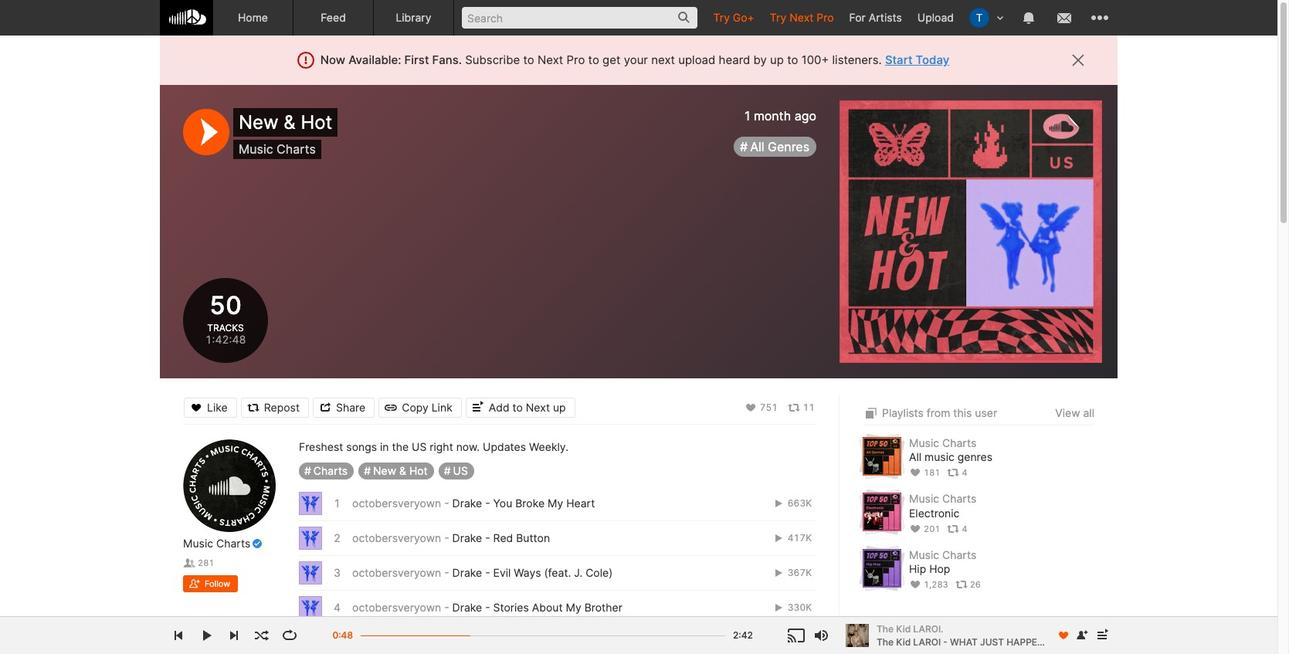 Task type: locate. For each thing, give the bounding box(es) containing it.
music
[[239, 141, 273, 157], [910, 437, 940, 450], [910, 493, 940, 506], [183, 537, 213, 550], [910, 549, 940, 562]]

new
[[239, 111, 279, 134], [373, 464, 397, 477]]

2 vertical spatial next
[[526, 401, 550, 414]]

4 octobersveryown from the top
[[353, 601, 442, 614]]

playlist stats element containing 1,283
[[910, 577, 1095, 594]]

ways
[[514, 566, 541, 579]]

2 all from the top
[[1084, 618, 1095, 631]]

music charts's avatar element
[[183, 440, 276, 533]]

the right the kid laroi - what just happened "element"
[[877, 623, 894, 635]]

next right add
[[526, 401, 550, 414]]

user
[[976, 407, 998, 420]]

4 drake from the top
[[453, 601, 482, 614]]

0 vertical spatial 751
[[760, 402, 778, 413]]

100+
[[802, 53, 830, 67]]

heard
[[719, 53, 751, 67]]

all music genres element
[[863, 437, 902, 476]]

& inside the new & hot music charts
[[284, 111, 296, 134]]

charts for music charts all music genres
[[943, 437, 977, 450]]

j.
[[574, 566, 583, 579]]

2 view from the top
[[1056, 618, 1081, 631]]

playlists
[[883, 407, 924, 420]]

all up 181 link
[[910, 451, 922, 464]]

view
[[1056, 406, 1081, 420], [1056, 618, 1081, 631]]

electronic link
[[910, 507, 960, 521]]

0 horizontal spatial 751
[[760, 402, 778, 413]]

my right about
[[566, 601, 582, 614]]

the kid laroi. the kid laroi - what just happened
[[877, 623, 1057, 648]]

new & hot link
[[359, 463, 434, 480]]

None search field
[[454, 0, 706, 35]]

1 vertical spatial hot
[[410, 464, 428, 477]]

my for heart
[[548, 497, 564, 510]]

pro left for
[[817, 11, 834, 24]]

1 horizontal spatial &
[[400, 464, 407, 477]]

charts inside music charts electronic
[[943, 493, 977, 506]]

4 link for all music genres
[[948, 468, 968, 479]]

& inside new & hot link
[[400, 464, 407, 477]]

1 horizontal spatial hot
[[410, 464, 428, 477]]

0 horizontal spatial try
[[714, 11, 730, 24]]

charts for music charts electronic
[[943, 493, 977, 506]]

the kid laroi - what just happened element
[[846, 625, 870, 648]]

4
[[963, 468, 968, 479], [963, 524, 968, 535], [334, 601, 341, 614]]

1 vertical spatial 4
[[963, 524, 968, 535]]

- inside the kid laroi. the kid laroi - what just happened
[[944, 636, 948, 648]]

drake - red button element
[[299, 527, 322, 550]]

us
[[412, 441, 427, 454], [453, 464, 468, 477]]

all
[[751, 139, 765, 155], [910, 451, 922, 464]]

octobersveryown link right 3
[[353, 566, 442, 579]]

drake down octobersveryown - drake - you broke my heart
[[453, 531, 482, 545]]

1 drake from the top
[[453, 497, 482, 510]]

copy link
[[402, 401, 453, 414]]

1 for 1 month ago
[[745, 108, 751, 124]]

fits
[[545, 636, 564, 649]]

all left genres
[[751, 139, 765, 155]]

& for new & hot music charts
[[284, 111, 296, 134]]

octobersveryown for octobersveryown - drake - you broke my heart
[[353, 497, 442, 510]]

1 vertical spatial kid
[[897, 636, 911, 648]]

1 view all from the top
[[1056, 406, 1095, 420]]

4 link right 201
[[948, 524, 968, 535]]

music inside music charts electronic
[[910, 493, 940, 506]]

kid
[[897, 623, 911, 635], [897, 636, 911, 648]]

5 drake from the top
[[453, 636, 482, 649]]

next down search search field
[[538, 53, 564, 67]]

0 horizontal spatial all
[[751, 139, 765, 155]]

kid left laroi.
[[897, 623, 911, 635]]

0 vertical spatial new
[[239, 111, 279, 134]]

0 vertical spatial all
[[751, 139, 765, 155]]

0 vertical spatial &
[[284, 111, 296, 134]]

playlists from this user
[[883, 407, 998, 420]]

progress bar
[[361, 628, 726, 654]]

1 horizontal spatial 1
[[745, 108, 751, 124]]

5
[[334, 636, 341, 649]]

4 link for electronic
[[948, 524, 968, 535]]

0 horizontal spatial my
[[548, 497, 564, 510]]

view for 751 likes
[[1056, 618, 1081, 631]]

0 vertical spatial hot
[[301, 111, 333, 134]]

hot inside the new & hot music charts
[[301, 111, 333, 134]]

us link
[[439, 463, 474, 480]]

1,283 link
[[910, 580, 949, 591]]

50 tracks 1:42:48
[[205, 291, 246, 347]]

5 octobersveryown link from the top
[[353, 636, 442, 649]]

1 try from the left
[[714, 11, 730, 24]]

drake
[[453, 497, 482, 510], [453, 531, 482, 545], [453, 566, 482, 579], [453, 601, 482, 614], [453, 636, 482, 649]]

octobersveryown right 5 on the bottom
[[353, 636, 442, 649]]

octobersveryown
[[353, 497, 442, 510], [353, 531, 442, 545], [353, 566, 442, 579], [353, 601, 442, 614], [353, 636, 442, 649]]

share
[[336, 401, 366, 414]]

1 vertical spatial my
[[566, 601, 582, 614]]

drake left evil
[[453, 566, 482, 579]]

1 vertical spatial pro
[[567, 53, 585, 67]]

& for new & hot
[[400, 464, 407, 477]]

all for playlists from this user
[[1084, 406, 1095, 420]]

0:48
[[333, 630, 353, 642]]

1 kid from the top
[[897, 623, 911, 635]]

1 all from the top
[[1084, 406, 1095, 420]]

0 vertical spatial all
[[1084, 406, 1095, 420]]

2 drake from the top
[[453, 531, 482, 545]]

hip
[[910, 563, 927, 576]]

4 octobersveryown link from the top
[[353, 601, 442, 614]]

new & hot
[[373, 464, 428, 477]]

playlist stats element
[[575, 398, 815, 418], [910, 465, 1095, 482], [910, 521, 1095, 538], [910, 577, 1095, 594]]

1 right drake - you broke my heart element
[[334, 497, 341, 510]]

all inside music charts all music genres
[[910, 451, 922, 464]]

all genres
[[751, 139, 810, 155]]

3 octobersveryown link from the top
[[353, 566, 442, 579]]

1 vertical spatial all
[[910, 451, 922, 464]]

0 vertical spatial 4 link
[[948, 468, 968, 479]]

181
[[924, 468, 941, 479]]

copy link button
[[379, 398, 462, 418]]

the kid laroi - what just happened link
[[877, 636, 1057, 650]]

new for new & hot music charts
[[239, 111, 279, 134]]

0 horizontal spatial hot
[[301, 111, 333, 134]]

drake - evil ways (feat. j. cole) link
[[453, 566, 613, 579]]

up right by
[[771, 53, 784, 67]]

to left 100+
[[788, 53, 799, 67]]

4 for all music genres
[[963, 468, 968, 479]]

&
[[284, 111, 296, 134], [400, 464, 407, 477]]

drake - stories about my brother element
[[299, 596, 322, 620]]

1 horizontal spatial all
[[910, 451, 922, 464]]

1 view from the top
[[1056, 406, 1081, 420]]

1 left 'month'
[[745, 108, 751, 124]]

drake for drake - stories about my brother
[[453, 601, 482, 614]]

drake up octobersveryown - drake - the shoe fits
[[453, 601, 482, 614]]

the down like icon at the bottom right of page
[[877, 636, 894, 648]]

1 horizontal spatial try
[[770, 11, 787, 24]]

26
[[971, 580, 982, 591]]

playlist stats element for music charts all music genres
[[910, 465, 1095, 482]]

1 vertical spatial all
[[1084, 618, 1095, 631]]

charts inside music charts hip hop
[[943, 549, 977, 562]]

201 link
[[910, 524, 941, 535]]

next inside 'try next pro' link
[[790, 11, 814, 24]]

0 horizontal spatial new
[[239, 111, 279, 134]]

month
[[754, 108, 792, 124]]

181 link
[[910, 468, 941, 479]]

drake down octobersveryown - drake - stories about my brother
[[453, 636, 482, 649]]

music inside music charts hip hop
[[910, 549, 940, 562]]

1 vertical spatial new
[[373, 464, 397, 477]]

drake - the shoe fits link
[[453, 636, 564, 649]]

0 vertical spatial view
[[1056, 406, 1081, 420]]

octobersveryown link down new & hot link
[[353, 497, 442, 510]]

0 horizontal spatial 1
[[334, 497, 341, 510]]

music for hip
[[910, 549, 940, 562]]

hot for new & hot music charts
[[301, 111, 333, 134]]

music for all
[[910, 437, 940, 450]]

heart
[[567, 497, 595, 510]]

to
[[524, 53, 535, 67], [589, 53, 600, 67], [788, 53, 799, 67], [513, 401, 523, 414]]

3 octobersveryown from the top
[[353, 566, 442, 579]]

octobersveryown right 2
[[353, 531, 442, 545]]

1 vertical spatial view
[[1056, 618, 1081, 631]]

4 down music charts electronic at the right of page
[[963, 524, 968, 535]]

next up 100+
[[790, 11, 814, 24]]

charts inside music charts all music genres
[[943, 437, 977, 450]]

us right the
[[412, 441, 427, 454]]

2 octobersveryown from the top
[[353, 531, 442, 545]]

kid down the 751 likes
[[897, 636, 911, 648]]

1 horizontal spatial my
[[566, 601, 582, 614]]

playlist stats element containing 201
[[910, 521, 1095, 538]]

drake - you broke my heart element
[[299, 492, 322, 515]]

751 for 751
[[760, 402, 778, 413]]

octobersveryown link up 0:48
[[353, 601, 442, 614]]

1 4 link from the top
[[948, 468, 968, 479]]

1 vertical spatial &
[[400, 464, 407, 477]]

octobersveryown up 0:48
[[353, 601, 442, 614]]

playlist stats element containing 181
[[910, 465, 1095, 482]]

1 octobersveryown from the top
[[353, 497, 442, 510]]

1 octobersveryown link from the top
[[353, 497, 442, 510]]

0 vertical spatial kid
[[897, 623, 911, 635]]

octobersveryown link right 5 on the bottom
[[353, 636, 442, 649]]

music inside music charts all music genres
[[910, 437, 940, 450]]

drake down us link
[[453, 497, 482, 510]]

add to next up
[[489, 401, 566, 414]]

octobersveryown for octobersveryown - drake - the shoe fits
[[353, 636, 442, 649]]

417k
[[786, 532, 812, 544]]

broke
[[516, 497, 545, 510]]

4 right drake - stories about my brother 'element'
[[334, 601, 341, 614]]

1 vertical spatial next
[[538, 53, 564, 67]]

drake - the shoe fits element
[[299, 631, 322, 654]]

laroi
[[914, 636, 941, 648]]

freshest
[[299, 441, 343, 454]]

drake - evil ways (feat. j. cole) element
[[299, 562, 322, 585]]

just
[[981, 636, 1005, 648]]

try for try go+
[[714, 11, 730, 24]]

1 horizontal spatial 751
[[883, 618, 904, 631]]

1 vertical spatial 1
[[334, 497, 341, 510]]

1 horizontal spatial pro
[[817, 11, 834, 24]]

2 4 link from the top
[[948, 524, 968, 535]]

octobersveryown link for octobersveryown - drake - evil ways (feat. j. cole)
[[353, 566, 442, 579]]

playlist stats element for music charts electronic
[[910, 521, 1095, 538]]

octobersveryown down new & hot link
[[353, 497, 442, 510]]

0 vertical spatial next
[[790, 11, 814, 24]]

us down now.
[[453, 464, 468, 477]]

hot down 'now' in the top left of the page
[[301, 111, 333, 134]]

0 vertical spatial view all
[[1056, 406, 1095, 420]]

repost
[[264, 401, 300, 414]]

octobersveryown link for octobersveryown - drake - red button
[[353, 531, 442, 545]]

0 vertical spatial pro
[[817, 11, 834, 24]]

view for playlists from this user
[[1056, 406, 1081, 420]]

0 vertical spatial 4
[[963, 468, 968, 479]]

up up weekly. in the bottom of the page
[[553, 401, 566, 414]]

my
[[548, 497, 564, 510], [566, 601, 582, 614]]

about
[[532, 601, 563, 614]]

drake - red button link
[[453, 531, 550, 545]]

right
[[430, 441, 454, 454]]

set image
[[863, 404, 880, 423]]

try right go+ on the right of the page
[[770, 11, 787, 24]]

751 right like icon at the bottom right of page
[[883, 618, 904, 631]]

octobersveryown for octobersveryown - drake - red button
[[353, 531, 442, 545]]

music charts hip hop
[[910, 549, 977, 576]]

2 octobersveryown link from the top
[[353, 531, 442, 545]]

music charts
[[183, 537, 251, 550]]

new inside the new & hot music charts
[[239, 111, 279, 134]]

my left the heart
[[548, 497, 564, 510]]

button
[[516, 531, 550, 545]]

the
[[392, 441, 409, 454]]

feed link
[[294, 0, 374, 36]]

751 left 11 link
[[760, 402, 778, 413]]

1 horizontal spatial up
[[771, 53, 784, 67]]

view all for playlists from this user
[[1056, 406, 1095, 420]]

octobersveryown - drake - the shoe fits
[[353, 636, 564, 649]]

1 for 1
[[334, 497, 341, 510]]

1 vertical spatial up
[[553, 401, 566, 414]]

music charts link for music charts hip hop
[[910, 549, 977, 562]]

1 horizontal spatial us
[[453, 464, 468, 477]]

hot down "freshest songs in the us right now. updates weekly."
[[410, 464, 428, 477]]

tara schultz's avatar element
[[970, 8, 990, 28]]

0 vertical spatial us
[[412, 441, 427, 454]]

now.
[[457, 441, 480, 454]]

3 drake from the top
[[453, 566, 482, 579]]

0 horizontal spatial up
[[553, 401, 566, 414]]

1 horizontal spatial new
[[373, 464, 397, 477]]

4 link down all music genres link
[[948, 468, 968, 479]]

0 vertical spatial 1
[[745, 108, 751, 124]]

this
[[954, 407, 973, 420]]

0 vertical spatial my
[[548, 497, 564, 510]]

in
[[380, 441, 389, 454]]

1 vertical spatial 751
[[883, 618, 904, 631]]

4 down genres
[[963, 468, 968, 479]]

0 horizontal spatial &
[[284, 111, 296, 134]]

drake for drake - you broke my heart
[[453, 497, 482, 510]]

2 try from the left
[[770, 11, 787, 24]]

fans.
[[432, 53, 462, 67]]

hip hop link
[[910, 563, 951, 577]]

1 vertical spatial view all
[[1056, 618, 1095, 631]]

all for 751 likes
[[1084, 618, 1095, 631]]

1 vertical spatial 4 link
[[948, 524, 968, 535]]

octobersveryown link right 2
[[353, 531, 442, 545]]

2:42
[[733, 630, 754, 642]]

from
[[927, 407, 951, 420]]

try left go+ on the right of the page
[[714, 11, 730, 24]]

Search search field
[[462, 7, 698, 29]]

octobersveryown for octobersveryown - drake - stories about my brother
[[353, 601, 442, 614]]

2 view all from the top
[[1056, 618, 1095, 631]]

playlist stats element for music charts hip hop
[[910, 577, 1095, 594]]

5 octobersveryown from the top
[[353, 636, 442, 649]]

751
[[760, 402, 778, 413], [883, 618, 904, 631]]

pro left get
[[567, 53, 585, 67]]

octobersveryown right 3
[[353, 566, 442, 579]]

view all
[[1056, 406, 1095, 420], [1056, 618, 1095, 631]]

0 horizontal spatial us
[[412, 441, 427, 454]]

to right add
[[513, 401, 523, 414]]



Task type: vqa. For each thing, say whether or not it's contained in the screenshot.
751
yes



Task type: describe. For each thing, give the bounding box(es) containing it.
red
[[494, 531, 513, 545]]

new for new & hot
[[373, 464, 397, 477]]

playlist stats element containing 751
[[575, 398, 815, 418]]

likes
[[907, 618, 929, 631]]

music charts all music genres
[[910, 437, 993, 464]]

upload
[[918, 11, 955, 24]]

start
[[886, 53, 913, 67]]

octobersveryown - drake - evil ways (feat. j. cole)
[[353, 566, 613, 579]]

2 vertical spatial 4
[[334, 601, 341, 614]]

octobersveryown link for octobersveryown - drake - you broke my heart
[[353, 497, 442, 510]]

751 for 751 likes
[[883, 618, 904, 631]]

get
[[603, 53, 621, 67]]

1,283
[[924, 580, 949, 591]]

to right subscribe
[[524, 53, 535, 67]]

start today link
[[886, 53, 950, 67]]

3
[[334, 566, 341, 579]]

all music genres link
[[910, 451, 993, 465]]

to left get
[[589, 53, 600, 67]]

try for try next pro
[[770, 11, 787, 24]]

stories
[[494, 601, 529, 614]]

hot for new & hot
[[410, 464, 428, 477]]

2 kid from the top
[[897, 636, 911, 648]]

music inside the new & hot music charts
[[239, 141, 273, 157]]

your
[[624, 53, 648, 67]]

pro inside 'try next pro' link
[[817, 11, 834, 24]]

drake for drake - red button
[[453, 531, 482, 545]]

follow
[[205, 579, 230, 590]]

charts for music charts hip hop
[[943, 549, 977, 562]]

electronic element
[[863, 493, 902, 532]]

cole)
[[586, 566, 613, 579]]

the kid laroi. link
[[877, 623, 1050, 636]]

663k
[[786, 497, 812, 509]]

drake - stories about my brother link
[[453, 601, 623, 614]]

view all for 751 likes
[[1056, 618, 1095, 631]]

add to next up button
[[466, 398, 575, 418]]

201
[[924, 524, 941, 535]]

next inside the add to next up 'button'
[[526, 401, 550, 414]]

new & hot element
[[840, 100, 1103, 363]]

library
[[396, 11, 432, 24]]

0 horizontal spatial pro
[[567, 53, 585, 67]]

brother
[[585, 601, 623, 614]]

1 vertical spatial us
[[453, 464, 468, 477]]

music charts electronic
[[910, 493, 977, 520]]

next
[[652, 53, 676, 67]]

drake for drake - the shoe fits
[[453, 636, 482, 649]]

shoe
[[516, 636, 542, 649]]

like image
[[863, 615, 880, 634]]

repost button
[[241, 398, 309, 418]]

up inside 'button'
[[553, 401, 566, 414]]

songs
[[347, 441, 377, 454]]

hop
[[930, 563, 951, 576]]

genres
[[958, 451, 993, 464]]

charts link
[[299, 463, 354, 480]]

my for brother
[[566, 601, 582, 614]]

281 link
[[183, 558, 214, 569]]

octobersveryown for octobersveryown - drake - evil ways (feat. j. cole)
[[353, 566, 442, 579]]

laroi.
[[914, 623, 944, 635]]

hip hop element
[[863, 549, 902, 588]]

new & hot music charts
[[239, 111, 333, 157]]

octobersveryown - drake - stories about my brother
[[353, 601, 623, 614]]

now
[[321, 53, 346, 67]]

drake - you broke my heart link
[[453, 497, 595, 510]]

343k
[[786, 637, 812, 648]]

octobersveryown link for octobersveryown - drake - the shoe fits
[[353, 636, 442, 649]]

charts inside the new & hot music charts
[[277, 141, 316, 157]]

add
[[489, 401, 510, 414]]

1:42:48
[[205, 333, 246, 347]]

4 for electronic
[[963, 524, 968, 535]]

what
[[951, 636, 978, 648]]

you
[[494, 497, 513, 510]]

50
[[209, 291, 242, 321]]

music for electronic
[[910, 493, 940, 506]]

ago
[[795, 108, 817, 124]]

music charts link for music charts electronic
[[910, 493, 977, 506]]

for artists
[[850, 11, 903, 24]]

0 vertical spatial up
[[771, 53, 784, 67]]

happened
[[1007, 636, 1057, 648]]

751 link
[[745, 402, 778, 414]]

freshest songs in the us right now. updates weekly.
[[299, 441, 569, 454]]

go+
[[733, 11, 755, 24]]

the left shoe
[[494, 636, 513, 649]]

like
[[207, 401, 228, 414]]

2
[[334, 531, 341, 545]]

weekly.
[[529, 441, 569, 454]]

for
[[850, 11, 866, 24]]

available:
[[349, 53, 402, 67]]

link
[[432, 401, 453, 414]]

charts inside "link"
[[314, 464, 348, 477]]

next up image
[[1094, 627, 1112, 645]]

1 month ago
[[745, 108, 817, 124]]

367k
[[786, 567, 812, 579]]

for artists link
[[842, 0, 910, 35]]

first
[[405, 53, 429, 67]]

subscribe
[[465, 53, 520, 67]]

upload
[[679, 53, 716, 67]]

like button
[[184, 398, 237, 418]]

updates
[[483, 441, 526, 454]]

home link
[[213, 0, 294, 36]]

by
[[754, 53, 767, 67]]

try next pro
[[770, 11, 834, 24]]

drake for drake - evil ways (feat. j. cole)
[[453, 566, 482, 579]]

octobersveryown - drake - you broke my heart
[[353, 497, 595, 510]]

evil
[[494, 566, 511, 579]]

to inside the add to next up 'button'
[[513, 401, 523, 414]]

11
[[803, 402, 815, 413]]

music charts link for music charts all music genres
[[910, 437, 977, 450]]

listeners.
[[833, 53, 882, 67]]

now available: first fans. subscribe to next pro to get your next upload heard by up to 100+ listeners. start today
[[321, 53, 950, 67]]

upload link
[[910, 0, 962, 35]]

feed
[[321, 11, 346, 24]]

751 likes
[[883, 618, 929, 631]]

home
[[238, 11, 268, 24]]

charts for music charts
[[216, 537, 251, 550]]

electronic
[[910, 507, 960, 520]]

octobersveryown link for octobersveryown - drake - stories about my brother
[[353, 601, 442, 614]]

copy
[[402, 401, 429, 414]]



